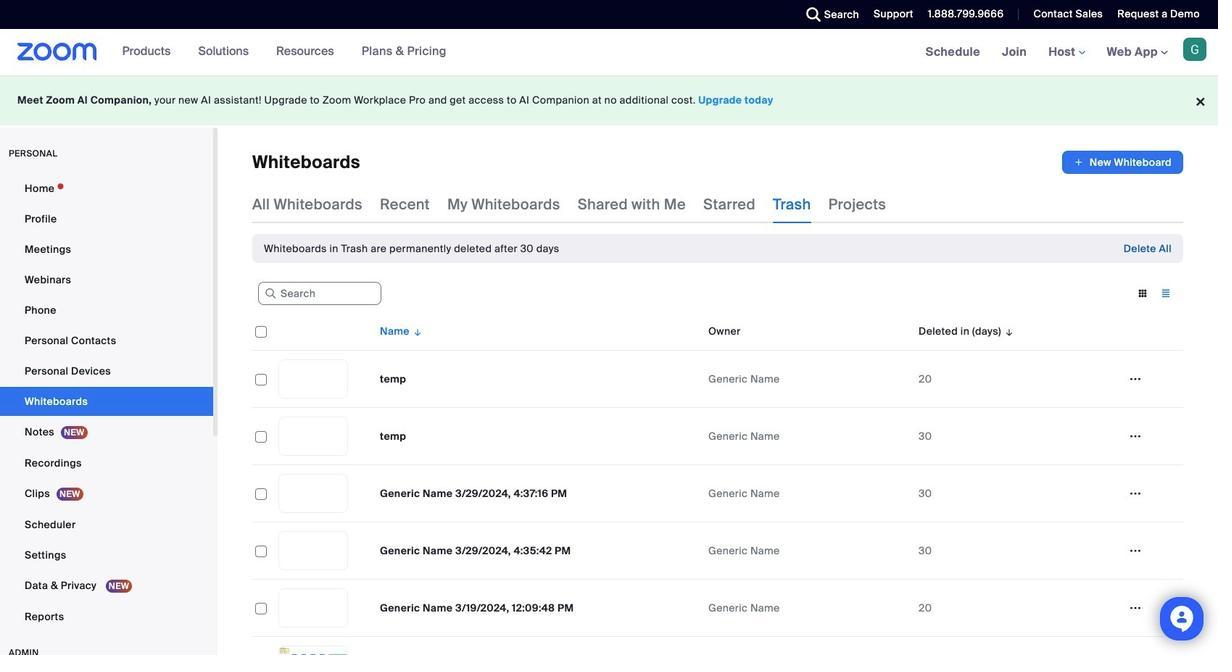Task type: describe. For each thing, give the bounding box(es) containing it.
zoom logo image
[[17, 43, 97, 61]]

generic name 3/29/2024, 4:37:16 pm element
[[380, 487, 567, 500]]

thumbnail of generic name 3/29/2024, 4:35:42 pm image
[[279, 532, 347, 570]]

add image
[[1074, 155, 1084, 170]]

list mode, selected image
[[1154, 287, 1178, 300]]

more options for generic name 3/29/2024, 4:35:42 pm image
[[1124, 545, 1147, 558]]

personal menu menu
[[0, 174, 213, 633]]

1 vertical spatial application
[[252, 313, 1183, 656]]

grid mode, not selected image
[[1131, 287, 1154, 300]]

thumbnail of temp image for more options for temp icon
[[279, 418, 347, 455]]

arrow down image
[[1001, 323, 1015, 340]]

product information navigation
[[111, 29, 458, 75]]

profile picture image
[[1183, 38, 1207, 61]]

thumbnail of generic name 3/19/2024, 12:09:48 pm image
[[279, 590, 347, 627]]



Task type: vqa. For each thing, say whether or not it's contained in the screenshot.
'RIGHT' image
no



Task type: locate. For each thing, give the bounding box(es) containing it.
generic name 3/19/2024, 12:09:48 pm element
[[380, 602, 574, 615]]

alert
[[264, 241, 559, 256]]

1 thumbnail of temp image from the top
[[279, 360, 347, 398]]

footer
[[0, 75, 1218, 125]]

2 temp element from the top
[[380, 430, 406, 443]]

more options for temp image
[[1124, 373, 1147, 386]]

Search text field
[[258, 282, 381, 305]]

thumbnail of generic name 3/29/2024, 4:37:16 pm image
[[279, 475, 347, 513]]

1 vertical spatial temp element
[[380, 430, 406, 443]]

more options for generic name 3/29/2024, 4:37:16 pm image
[[1124, 487, 1147, 500]]

tabs of all whiteboard page tab list
[[252, 186, 886, 223]]

banner
[[0, 29, 1218, 76]]

temp element
[[380, 373, 406, 386], [380, 430, 406, 443]]

0 vertical spatial application
[[1062, 151, 1183, 174]]

arrow down image
[[410, 323, 423, 340]]

more options for generic name 3/19/2024, 12:09:48 pm image
[[1124, 602, 1147, 615]]

cell
[[252, 637, 273, 656], [374, 637, 703, 656], [703, 637, 913, 656], [913, 637, 1118, 656], [1118, 652, 1183, 656]]

0 vertical spatial temp element
[[380, 373, 406, 386]]

2 thumbnail of temp image from the top
[[279, 418, 347, 455]]

application
[[1062, 151, 1183, 174], [252, 313, 1183, 656]]

0 vertical spatial thumbnail of temp image
[[279, 360, 347, 398]]

1 vertical spatial thumbnail of temp image
[[279, 418, 347, 455]]

temp element for thumbnail of temp corresponding to more options for temp icon
[[380, 430, 406, 443]]

thumbnail of temp image
[[279, 360, 347, 398], [279, 418, 347, 455]]

1 temp element from the top
[[380, 373, 406, 386]]

more options for temp image
[[1124, 430, 1147, 443]]

generic name 3/29/2024, 4:35:42 pm element
[[380, 545, 571, 558]]

meetings navigation
[[915, 29, 1218, 76]]

temp element for more options for temp image at the right of page thumbnail of temp
[[380, 373, 406, 386]]

thumbnail of temp image for more options for temp image at the right of page
[[279, 360, 347, 398]]



